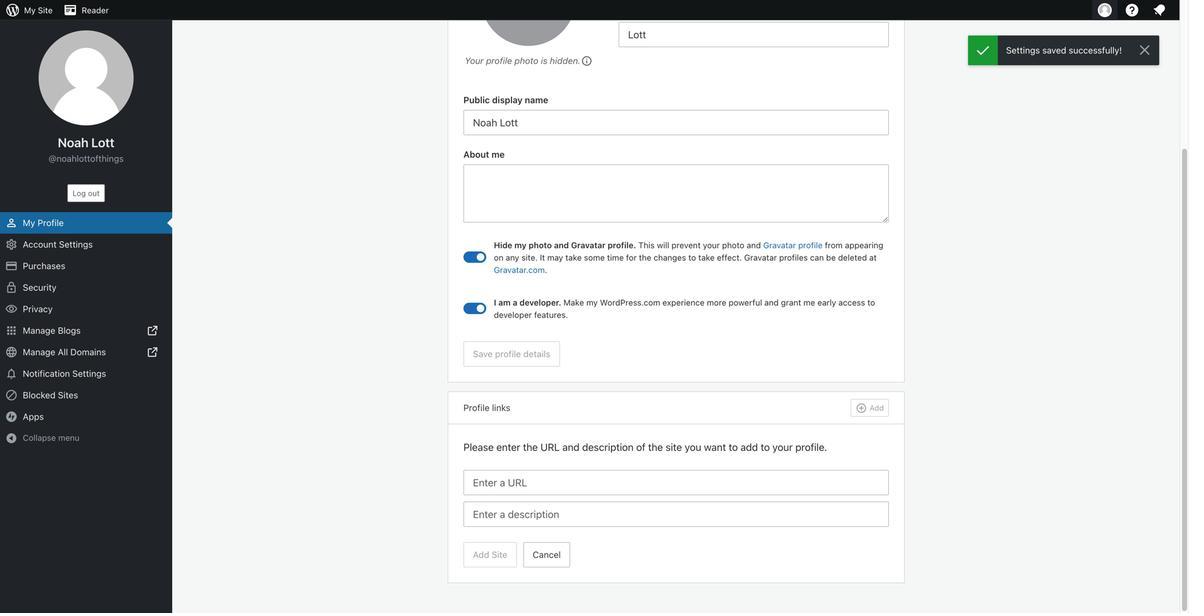Task type: vqa. For each thing, say whether or not it's contained in the screenshot.
Make my
yes



Task type: describe. For each thing, give the bounding box(es) containing it.
blogs
[[58, 325, 81, 336]]

settings inside notice status
[[1007, 45, 1041, 55]]

manage for manage blogs
[[23, 325, 55, 336]]

collapse menu link
[[0, 428, 172, 448]]

log
[[73, 189, 86, 198]]

public display name
[[464, 95, 549, 105]]

description
[[582, 441, 634, 453]]

for
[[626, 253, 637, 262]]

the left the url
[[523, 441, 538, 453]]

can
[[811, 253, 824, 262]]

noahlottofthings
[[57, 153, 124, 164]]

dismiss image
[[1138, 42, 1153, 58]]

cancel button
[[523, 542, 571, 568]]

to inside the "from appearing on any site. it may take some time for the changes to take effect. gravatar profiles can be deleted at gravatar.com ."
[[689, 253, 696, 262]]

security link
[[0, 277, 172, 298]]

@
[[49, 153, 57, 164]]

lott
[[91, 135, 114, 150]]

privacy link
[[0, 298, 172, 320]]

my for make
[[587, 298, 598, 307]]

reader link
[[58, 0, 114, 20]]

is
[[541, 55, 548, 66]]

0 vertical spatial profile.
[[608, 240, 637, 250]]

hidden.
[[550, 55, 581, 66]]

and left gravatar profile link
[[747, 240, 761, 250]]

me inside make my wordpress.com experience more powerful and grant me early access to developer features.
[[804, 298, 816, 307]]

my site
[[24, 5, 53, 15]]

this
[[639, 240, 655, 250]]

early
[[818, 298, 837, 307]]

my for my profile
[[23, 218, 35, 228]]

Last name text field
[[619, 22, 889, 47]]

prevent
[[672, 240, 701, 250]]

hide
[[494, 240, 513, 250]]

account settings link
[[0, 234, 172, 255]]

save
[[473, 349, 493, 359]]

site.
[[522, 253, 538, 262]]

save profile details
[[473, 349, 551, 359]]

about
[[464, 149, 490, 160]]

about me
[[464, 149, 505, 160]]

0 vertical spatial your
[[703, 240, 720, 250]]

manage blogs link
[[0, 320, 172, 341]]

privacy
[[23, 304, 53, 314]]

notification
[[23, 368, 70, 379]]

account
[[23, 239, 57, 250]]

photo up effect.
[[723, 240, 745, 250]]

gravatar.com
[[494, 265, 545, 275]]

i
[[494, 298, 497, 307]]

enter
[[497, 441, 521, 453]]

profile links
[[464, 403, 511, 413]]

add for add site
[[473, 550, 490, 560]]

gravatar.com link
[[494, 265, 545, 275]]

block image
[[5, 389, 18, 402]]

blocked sites link
[[0, 385, 172, 406]]

profile inside please enter the url and description of the site you want to add to your profile. main content
[[464, 403, 490, 413]]

apps
[[23, 411, 44, 422]]

am
[[499, 298, 511, 307]]

Enter a description text field
[[464, 502, 889, 527]]

manage your notifications image
[[1152, 3, 1168, 18]]

2 take from the left
[[699, 253, 715, 262]]

and up "may" at the top of the page
[[554, 240, 569, 250]]

log out
[[73, 189, 100, 198]]

log out button
[[68, 184, 105, 202]]

blocked
[[23, 390, 56, 400]]

manage all domains link
[[0, 341, 172, 363]]

public display name group
[[464, 93, 889, 135]]

and inside make my wordpress.com experience more powerful and grant me early access to developer features.
[[765, 298, 779, 307]]

name inside group
[[639, 7, 663, 17]]

manage all domains
[[23, 347, 106, 357]]

noah lott @ noahlottofthings
[[49, 135, 124, 164]]

out
[[88, 189, 100, 198]]

to right add
[[761, 441, 770, 453]]

security
[[23, 282, 57, 293]]

and right the url
[[563, 441, 580, 453]]

the inside the "from appearing on any site. it may take some time for the changes to take effect. gravatar profiles can be deleted at gravatar.com ."
[[639, 253, 652, 262]]

features.
[[534, 310, 568, 320]]

powerful
[[729, 298, 763, 307]]

visibility image
[[5, 303, 18, 315]]

deleted
[[839, 253, 867, 262]]

profile for photo
[[486, 55, 512, 66]]

settings saved successfully!
[[1007, 45, 1123, 55]]

be
[[827, 253, 836, 262]]

a
[[513, 298, 518, 307]]

.
[[545, 265, 548, 275]]

menu
[[58, 433, 79, 443]]

name inside group
[[525, 95, 549, 105]]

saved
[[1043, 45, 1067, 55]]

site for my site
[[38, 5, 53, 15]]

me inside about me group
[[492, 149, 505, 160]]

wordpress.com
[[600, 298, 661, 307]]

make my wordpress.com experience more powerful and grant me early access to developer features.
[[494, 298, 876, 320]]

noah
[[58, 135, 89, 150]]

gravatar inside the "from appearing on any site. it may take some time for the changes to take effect. gravatar profiles can be deleted at gravatar.com ."
[[745, 253, 777, 262]]

reader
[[82, 5, 109, 15]]

my profile link
[[0, 212, 172, 234]]

links
[[492, 403, 511, 413]]

grant
[[781, 298, 802, 307]]

last name
[[619, 7, 663, 17]]



Task type: locate. For each thing, give the bounding box(es) containing it.
name right last
[[639, 7, 663, 17]]

0 horizontal spatial profile
[[38, 218, 64, 228]]

1 vertical spatial settings
[[59, 239, 93, 250]]

profile left "links"
[[464, 403, 490, 413]]

to inside make my wordpress.com experience more powerful and grant me early access to developer features.
[[868, 298, 876, 307]]

add site button
[[464, 542, 517, 568]]

more information image
[[581, 55, 592, 66]]

want
[[704, 441, 726, 453]]

1 vertical spatial add
[[473, 550, 490, 560]]

my for hide
[[515, 240, 527, 250]]

gravatar up some on the top
[[571, 240, 606, 250]]

please
[[464, 441, 494, 453]]

notice status
[[969, 35, 1160, 65]]

profile inside my profile link
[[38, 218, 64, 228]]

all
[[58, 347, 68, 357]]

cancel
[[533, 550, 561, 560]]

details
[[524, 349, 551, 359]]

1 manage from the top
[[23, 325, 55, 336]]

site for add site
[[492, 550, 508, 560]]

settings down my profile link
[[59, 239, 93, 250]]

last name group
[[619, 5, 889, 47]]

1 vertical spatial my
[[23, 218, 35, 228]]

please enter the url and description of the site you want to add to your profile.
[[464, 441, 828, 453]]

manage up notification
[[23, 347, 55, 357]]

my profile image
[[1098, 3, 1112, 17]]

manage inside manage blogs link
[[23, 325, 55, 336]]

of
[[637, 441, 646, 453]]

my
[[24, 5, 36, 15], [23, 218, 35, 228]]

experience
[[663, 298, 705, 307]]

0 vertical spatial me
[[492, 149, 505, 160]]

me
[[492, 149, 505, 160], [804, 298, 816, 307]]

my for my site
[[24, 5, 36, 15]]

photo
[[515, 55, 539, 66], [529, 240, 552, 250], [723, 240, 745, 250]]

profile up can
[[799, 240, 823, 250]]

0 horizontal spatial my
[[515, 240, 527, 250]]

1 vertical spatial site
[[492, 550, 508, 560]]

0 vertical spatial my
[[515, 240, 527, 250]]

1 vertical spatial my
[[587, 298, 598, 307]]

site left cancel
[[492, 550, 508, 560]]

profile.
[[608, 240, 637, 250], [796, 441, 828, 453]]

collapse
[[23, 433, 56, 443]]

help image
[[1125, 3, 1140, 18]]

settings down the domains
[[72, 368, 106, 379]]

settings image
[[5, 238, 18, 251]]

profile for details
[[495, 349, 521, 359]]

1 horizontal spatial me
[[804, 298, 816, 307]]

sites
[[58, 390, 78, 400]]

add button
[[851, 399, 889, 417]]

credit_card image
[[5, 260, 18, 272]]

settings
[[1007, 45, 1041, 55], [59, 239, 93, 250], [72, 368, 106, 379]]

blocked sites
[[23, 390, 78, 400]]

profile inside button
[[495, 349, 521, 359]]

group containing add site
[[464, 470, 889, 568]]

add
[[741, 441, 758, 453]]

profile up 'account settings'
[[38, 218, 64, 228]]

hide my photo and gravatar profile.
[[494, 240, 637, 250]]

settings for notification settings
[[72, 368, 106, 379]]

your right add
[[773, 441, 793, 453]]

lock image
[[5, 281, 18, 294]]

2 manage from the top
[[23, 347, 55, 357]]

manage blogs
[[23, 325, 81, 336]]

changes
[[654, 253, 686, 262]]

1 horizontal spatial take
[[699, 253, 715, 262]]

profile right save
[[495, 349, 521, 359]]

0 vertical spatial add
[[870, 404, 884, 412]]

name right display
[[525, 95, 549, 105]]

photo for and
[[529, 240, 552, 250]]

my
[[515, 240, 527, 250], [587, 298, 598, 307]]

public
[[464, 95, 490, 105]]

0 horizontal spatial your
[[703, 240, 720, 250]]

profiles
[[780, 253, 808, 262]]

my site link
[[0, 0, 58, 20]]

1 vertical spatial me
[[804, 298, 816, 307]]

site left reader "link"
[[38, 5, 53, 15]]

your
[[703, 240, 720, 250], [773, 441, 793, 453]]

add inside button
[[870, 404, 884, 412]]

appearing
[[845, 240, 884, 250]]

and left the grant
[[765, 298, 779, 307]]

1 horizontal spatial site
[[492, 550, 508, 560]]

to left add
[[729, 441, 738, 453]]

2 vertical spatial settings
[[72, 368, 106, 379]]

1 vertical spatial manage
[[23, 347, 55, 357]]

manage down the privacy
[[23, 325, 55, 336]]

Enter a URL text field
[[464, 470, 889, 495]]

the right of
[[649, 441, 663, 453]]

the
[[639, 253, 652, 262], [523, 441, 538, 453], [649, 441, 663, 453]]

settings for account settings
[[59, 239, 93, 250]]

1 vertical spatial profile.
[[796, 441, 828, 453]]

profile. up the time
[[608, 240, 637, 250]]

0 horizontal spatial add
[[473, 550, 490, 560]]

some
[[584, 253, 605, 262]]

account settings
[[23, 239, 93, 250]]

developer
[[494, 310, 532, 320]]

0 horizontal spatial profile.
[[608, 240, 637, 250]]

photo for is
[[515, 55, 539, 66]]

domains
[[70, 347, 106, 357]]

1 horizontal spatial your
[[773, 441, 793, 453]]

your profile photo is hidden.
[[465, 55, 581, 66]]

add for add
[[870, 404, 884, 412]]

settings left 'saved'
[[1007, 45, 1041, 55]]

you
[[685, 441, 702, 453]]

add
[[870, 404, 884, 412], [473, 550, 490, 560]]

purchases link
[[0, 255, 172, 277]]

will
[[657, 240, 670, 250]]

Public display name text field
[[464, 110, 889, 135]]

my profile
[[23, 218, 64, 228]]

notification settings link
[[0, 363, 172, 385]]

1 vertical spatial name
[[525, 95, 549, 105]]

from appearing on any site. it may take some time for the changes to take effect. gravatar profiles can be deleted at gravatar.com .
[[494, 240, 884, 275]]

this will prevent your photo and gravatar profile
[[639, 240, 823, 250]]

About me text field
[[464, 164, 889, 223]]

1 horizontal spatial profile
[[464, 403, 490, 413]]

take left effect.
[[699, 253, 715, 262]]

your up effect.
[[703, 240, 720, 250]]

0 horizontal spatial take
[[566, 253, 582, 262]]

site inside button
[[492, 550, 508, 560]]

me left early
[[804, 298, 816, 307]]

1 horizontal spatial profile.
[[796, 441, 828, 453]]

save profile details button
[[464, 341, 560, 367]]

1 horizontal spatial my
[[587, 298, 598, 307]]

gravatar up profiles in the right top of the page
[[764, 240, 796, 250]]

more
[[707, 298, 727, 307]]

successfully!
[[1069, 45, 1123, 55]]

to down prevent
[[689, 253, 696, 262]]

group
[[464, 470, 889, 568]]

from
[[825, 240, 843, 250]]

add inside button
[[473, 550, 490, 560]]

to right access
[[868, 298, 876, 307]]

make
[[564, 298, 584, 307]]

profile. right add
[[796, 441, 828, 453]]

profile
[[38, 218, 64, 228], [464, 403, 490, 413]]

0 vertical spatial manage
[[23, 325, 55, 336]]

photo up 'it' at the left top of page
[[529, 240, 552, 250]]

1 horizontal spatial add
[[870, 404, 884, 412]]

manage for manage all domains
[[23, 347, 55, 357]]

site
[[666, 441, 682, 453]]

my up any
[[515, 240, 527, 250]]

time
[[607, 253, 624, 262]]

my right make
[[587, 298, 598, 307]]

my left reader "link"
[[24, 5, 36, 15]]

and
[[554, 240, 569, 250], [747, 240, 761, 250], [765, 298, 779, 307], [563, 441, 580, 453]]

my right person icon
[[23, 218, 35, 228]]

0 vertical spatial name
[[639, 7, 663, 17]]

purchases
[[23, 261, 65, 271]]

i am a developer.
[[494, 298, 562, 307]]

person image
[[5, 217, 18, 229]]

profile right your
[[486, 55, 512, 66]]

0 horizontal spatial me
[[492, 149, 505, 160]]

1 take from the left
[[566, 253, 582, 262]]

me right about
[[492, 149, 505, 160]]

at
[[870, 253, 877, 262]]

apps link
[[0, 406, 172, 428]]

gravatar
[[571, 240, 606, 250], [764, 240, 796, 250], [745, 253, 777, 262]]

about me group
[[464, 148, 889, 226]]

my inside make my wordpress.com experience more powerful and grant me early access to developer features.
[[587, 298, 598, 307]]

1 vertical spatial profile
[[464, 403, 490, 413]]

noah lott image
[[39, 30, 134, 125]]

2 vertical spatial profile
[[495, 349, 521, 359]]

any
[[506, 253, 519, 262]]

0 vertical spatial profile
[[486, 55, 512, 66]]

notifications image
[[5, 367, 18, 380]]

last
[[619, 7, 637, 17]]

notification settings
[[23, 368, 106, 379]]

gravatar right effect.
[[745, 253, 777, 262]]

1 vertical spatial profile
[[799, 240, 823, 250]]

display
[[492, 95, 523, 105]]

your
[[465, 55, 484, 66]]

please enter the url and description of the site you want to add to your profile. main content
[[449, 0, 905, 583]]

developer.
[[520, 298, 562, 307]]

0 horizontal spatial site
[[38, 5, 53, 15]]

manage inside manage all domains link
[[23, 347, 55, 357]]

1 vertical spatial your
[[773, 441, 793, 453]]

url
[[541, 441, 560, 453]]

1 horizontal spatial name
[[639, 7, 663, 17]]

take down hide my photo and gravatar profile.
[[566, 253, 582, 262]]

photo left is
[[515, 55, 539, 66]]

0 vertical spatial settings
[[1007, 45, 1041, 55]]

language image
[[5, 346, 18, 359]]

0 horizontal spatial name
[[525, 95, 549, 105]]

the down this
[[639, 253, 652, 262]]

apps image
[[5, 324, 18, 337]]

0 vertical spatial profile
[[38, 218, 64, 228]]

0 vertical spatial site
[[38, 5, 53, 15]]

0 vertical spatial my
[[24, 5, 36, 15]]



